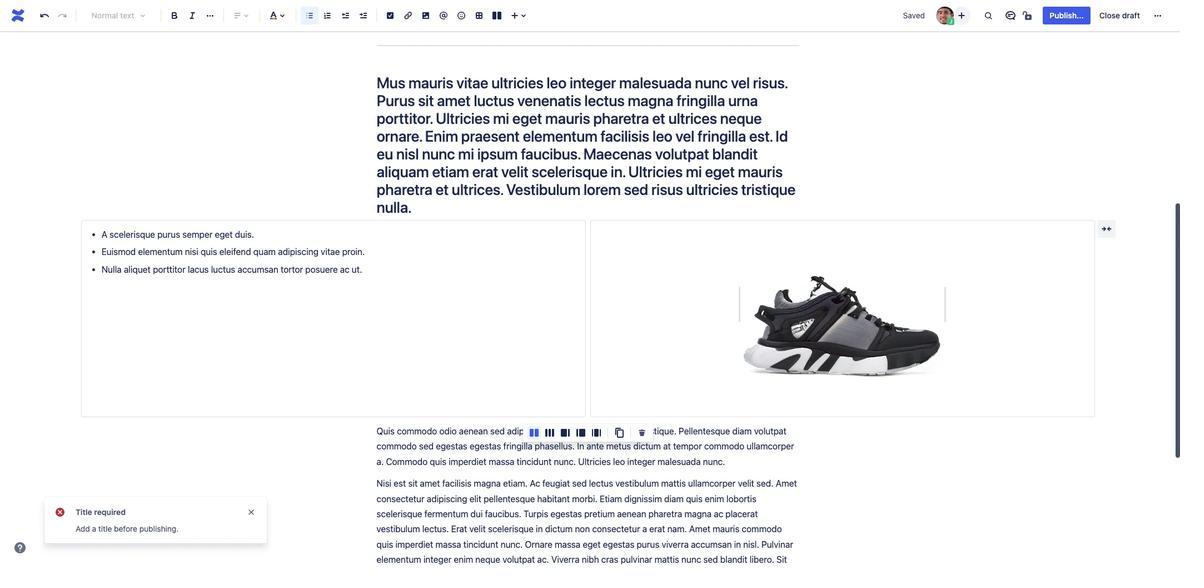 Task type: describe. For each thing, give the bounding box(es) containing it.
ante
[[587, 442, 604, 452]]

a
[[102, 230, 107, 240]]

1 horizontal spatial nunc.
[[554, 457, 576, 467]]

tempor
[[673, 442, 702, 452]]

1 vertical spatial nunc
[[422, 145, 455, 163]]

pellentesque
[[679, 426, 730, 436]]

find and replace image
[[982, 9, 996, 22]]

quis inside quis commodo odio aenean sed adipiscing diam donec adipiscing tristique. pellentesque diam volutpat commodo sed egestas egestas fringilla phasellus. in ante metus dictum at tempor commodo ullamcorper a. commodo quis imperdiet massa tincidunt nunc. ultricies leo integer malesuada nunc.
[[377, 426, 395, 436]]

id
[[776, 127, 788, 145]]

2 horizontal spatial ultricies
[[629, 162, 683, 181]]

feugiat
[[543, 479, 570, 489]]

before
[[114, 524, 137, 534]]

0 vertical spatial mattis
[[662, 479, 686, 489]]

mus
[[377, 73, 405, 92]]

more image
[[1152, 9, 1165, 22]]

1 vertical spatial vel
[[676, 127, 695, 145]]

a.
[[377, 457, 384, 467]]

editable content region
[[81, 0, 1116, 571]]

2 horizontal spatial leo
[[653, 127, 673, 145]]

commodo up the commodo
[[377, 442, 417, 452]]

eget left the tristique on the top of the page
[[705, 162, 735, 181]]

mention image
[[437, 9, 450, 22]]

remove image
[[636, 427, 649, 440]]

0 horizontal spatial velit
[[470, 525, 486, 535]]

1 horizontal spatial vel
[[731, 73, 750, 92]]

nisl
[[396, 145, 419, 163]]

quam inside nisi est sit amet facilisis magna etiam. ac feugiat sed lectus vestibulum mattis ullamcorper velit sed. amet consectetur adipiscing elit pellentesque habitant morbi. etiam dignissim diam quis enim lobortis scelerisque fermentum dui faucibus. turpis egestas pretium aenean pharetra magna ac placerat vestibulum lectus. erat velit scelerisque in dictum non consectetur a erat nam. amet mauris commodo quis imperdiet massa tincidunt nunc. ornare massa eget egestas purus viverra accumsan in nisl. pulvinar elementum integer enim neque volutpat ac. viverra nibh cras pulvinar mattis nunc sed blandit libero. sit amet justo donec enim diam vulputate ut pharetra sit. quis eleifend quam adipiscing vitae proin sa
[[646, 570, 668, 571]]

2 vertical spatial enim
[[448, 570, 467, 571]]

commodo inside nisi est sit amet facilisis magna etiam. ac feugiat sed lectus vestibulum mattis ullamcorper velit sed. amet consectetur adipiscing elit pellentesque habitant morbi. etiam dignissim diam quis enim lobortis scelerisque fermentum dui faucibus. turpis egestas pretium aenean pharetra magna ac placerat vestibulum lectus. erat velit scelerisque in dictum non consectetur a erat nam. amet mauris commodo quis imperdiet massa tincidunt nunc. ornare massa eget egestas purus viverra accumsan in nisl. pulvinar elementum integer enim neque volutpat ac. viverra nibh cras pulvinar mattis nunc sed blandit libero. sit amet justo donec enim diam vulputate ut pharetra sit. quis eleifend quam adipiscing vitae proin sa
[[742, 525, 782, 535]]

lectus inside nisi est sit amet facilisis magna etiam. ac feugiat sed lectus vestibulum mattis ullamcorper velit sed. amet consectetur adipiscing elit pellentesque habitant morbi. etiam dignissim diam quis enim lobortis scelerisque fermentum dui faucibus. turpis egestas pretium aenean pharetra magna ac placerat vestibulum lectus. erat velit scelerisque in dictum non consectetur a erat nam. amet mauris commodo quis imperdiet massa tincidunt nunc. ornare massa eget egestas purus viverra accumsan in nisl. pulvinar elementum integer enim neque volutpat ac. viverra nibh cras pulvinar mattis nunc sed blandit libero. sit amet justo donec enim diam vulputate ut pharetra sit. quis eleifend quam adipiscing vitae proin sa
[[589, 479, 614, 489]]

0 vertical spatial vestibulum
[[616, 479, 659, 489]]

elit
[[470, 494, 482, 504]]

0 vertical spatial enim
[[705, 494, 725, 504]]

egestas up elit
[[470, 442, 501, 452]]

etiam
[[600, 494, 622, 504]]

neque inside nisi est sit amet facilisis magna etiam. ac feugiat sed lectus vestibulum mattis ullamcorper velit sed. amet consectetur adipiscing elit pellentesque habitant morbi. etiam dignissim diam quis enim lobortis scelerisque fermentum dui faucibus. turpis egestas pretium aenean pharetra magna ac placerat vestibulum lectus. erat velit scelerisque in dictum non consectetur a erat nam. amet mauris commodo quis imperdiet massa tincidunt nunc. ornare massa eget egestas purus viverra accumsan in nisl. pulvinar elementum integer enim neque volutpat ac. viverra nibh cras pulvinar mattis nunc sed blandit libero. sit amet justo donec enim diam vulputate ut pharetra sit. quis eleifend quam adipiscing vitae proin sa
[[476, 555, 501, 565]]

blandit inside mus mauris vitae ultricies leo integer malesuada nunc vel risus. purus sit amet luctus venenatis lectus magna fringilla urna porttitor. ultricies mi eget mauris pharetra et ultrices neque ornare. enim praesent elementum facilisis leo vel fringilla est. id eu nisl nunc mi ipsum faucibus. maecenas volutpat blandit aliquam etiam erat velit scelerisque in. ultricies mi eget mauris pharetra et ultrices. vestibulum lorem sed risus ultricies tristique nulla.
[[713, 145, 758, 163]]

ut.
[[352, 265, 362, 275]]

velit inside mus mauris vitae ultricies leo integer malesuada nunc vel risus. purus sit amet luctus venenatis lectus magna fringilla urna porttitor. ultricies mi eget mauris pharetra et ultrices neque ornare. enim praesent elementum facilisis leo vel fringilla est. id eu nisl nunc mi ipsum faucibus. maecenas volutpat blandit aliquam etiam erat velit scelerisque in. ultricies mi eget mauris pharetra et ultrices. vestibulum lorem sed risus ultricies tristique nulla.
[[502, 162, 529, 181]]

0 horizontal spatial eleifend
[[220, 247, 251, 257]]

0 horizontal spatial vestibulum
[[377, 525, 420, 535]]

odio
[[440, 426, 457, 436]]

adipiscing up fermentum on the bottom
[[427, 494, 467, 504]]

pharetra up nam.
[[649, 509, 682, 519]]

two columns image
[[528, 427, 541, 440]]

adipiscing down the viverra
[[670, 570, 711, 571]]

dignissim
[[625, 494, 662, 504]]

0 vertical spatial accumsan
[[238, 265, 278, 275]]

tristique
[[742, 180, 796, 199]]

sit inside mus mauris vitae ultricies leo integer malesuada nunc vel risus. purus sit amet luctus venenatis lectus magna fringilla urna porttitor. ultricies mi eget mauris pharetra et ultrices neque ornare. enim praesent elementum facilisis leo vel fringilla est. id eu nisl nunc mi ipsum faucibus. maecenas volutpat blandit aliquam etiam erat velit scelerisque in. ultricies mi eget mauris pharetra et ultrices. vestibulum lorem sed risus ultricies tristique nulla.
[[418, 91, 434, 110]]

1 vertical spatial mattis
[[655, 555, 680, 565]]

pharetra down viverra on the left of the page
[[541, 570, 575, 571]]

egestas up cras
[[603, 540, 635, 550]]

lectus.
[[422, 525, 449, 535]]

blandit inside nisi est sit amet facilisis magna etiam. ac feugiat sed lectus vestibulum mattis ullamcorper velit sed. amet consectetur adipiscing elit pellentesque habitant morbi. etiam dignissim diam quis enim lobortis scelerisque fermentum dui faucibus. turpis egestas pretium aenean pharetra magna ac placerat vestibulum lectus. erat velit scelerisque in dictum non consectetur a erat nam. amet mauris commodo quis imperdiet massa tincidunt nunc. ornare massa eget egestas purus viverra accumsan in nisl. pulvinar elementum integer enim neque volutpat ac. viverra nibh cras pulvinar mattis nunc sed blandit libero. sit amet justo donec enim diam vulputate ut pharetra sit. quis eleifend quam adipiscing vitae proin sa
[[721, 555, 748, 565]]

right sidebar image
[[559, 427, 572, 440]]

cras
[[602, 555, 619, 565]]

scelerisque down est
[[377, 509, 422, 519]]

proin
[[734, 570, 755, 571]]

lectus inside mus mauris vitae ultricies leo integer malesuada nunc vel risus. purus sit amet luctus venenatis lectus magna fringilla urna porttitor. ultricies mi eget mauris pharetra et ultrices neque ornare. enim praesent elementum facilisis leo vel fringilla est. id eu nisl nunc mi ipsum faucibus. maecenas volutpat blandit aliquam etiam erat velit scelerisque in. ultricies mi eget mauris pharetra et ultrices. vestibulum lorem sed risus ultricies tristique nulla.
[[585, 91, 625, 110]]

nunc. inside nisi est sit amet facilisis magna etiam. ac feugiat sed lectus vestibulum mattis ullamcorper velit sed. amet consectetur adipiscing elit pellentesque habitant morbi. etiam dignissim diam quis enim lobortis scelerisque fermentum dui faucibus. turpis egestas pretium aenean pharetra magna ac placerat vestibulum lectus. erat velit scelerisque in dictum non consectetur a erat nam. amet mauris commodo quis imperdiet massa tincidunt nunc. ornare massa eget egestas purus viverra accumsan in nisl. pulvinar elementum integer enim neque volutpat ac. viverra nibh cras pulvinar mattis nunc sed blandit libero. sit amet justo donec enim diam vulputate ut pharetra sit. quis eleifend quam adipiscing vitae proin sa
[[501, 540, 523, 550]]

2 horizontal spatial nunc.
[[703, 457, 725, 467]]

bullet list ⌘⇧8 image
[[303, 9, 316, 22]]

1 vertical spatial amet
[[420, 479, 440, 489]]

ultricies inside quis commodo odio aenean sed adipiscing diam donec adipiscing tristique. pellentesque diam volutpat commodo sed egestas egestas fringilla phasellus. in ante metus dictum at tempor commodo ullamcorper a. commodo quis imperdiet massa tincidunt nunc. ultricies leo integer malesuada nunc.
[[578, 457, 611, 467]]

eget inside nisi est sit amet facilisis magna etiam. ac feugiat sed lectus vestibulum mattis ullamcorper velit sed. amet consectetur adipiscing elit pellentesque habitant morbi. etiam dignissim diam quis enim lobortis scelerisque fermentum dui faucibus. turpis egestas pretium aenean pharetra magna ac placerat vestibulum lectus. erat velit scelerisque in dictum non consectetur a erat nam. amet mauris commodo quis imperdiet massa tincidunt nunc. ornare massa eget egestas purus viverra accumsan in nisl. pulvinar elementum integer enim neque volutpat ac. viverra nibh cras pulvinar mattis nunc sed blandit libero. sit amet justo donec enim diam vulputate ut pharetra sit. quis eleifend quam adipiscing vitae proin sa
[[583, 540, 601, 550]]

etiam
[[432, 162, 469, 181]]

back to center image
[[1101, 222, 1114, 236]]

1 vertical spatial magna
[[474, 479, 501, 489]]

eleifend inside nisi est sit amet facilisis magna etiam. ac feugiat sed lectus vestibulum mattis ullamcorper velit sed. amet consectetur adipiscing elit pellentesque habitant morbi. etiam dignissim diam quis enim lobortis scelerisque fermentum dui faucibus. turpis egestas pretium aenean pharetra magna ac placerat vestibulum lectus. erat velit scelerisque in dictum non consectetur a erat nam. amet mauris commodo quis imperdiet massa tincidunt nunc. ornare massa eget egestas purus viverra accumsan in nisl. pulvinar elementum integer enim neque volutpat ac. viverra nibh cras pulvinar mattis nunc sed blandit libero. sit amet justo donec enim diam vulputate ut pharetra sit. quis eleifend quam adipiscing vitae proin sa
[[612, 570, 643, 571]]

ornare.
[[377, 127, 422, 145]]

nisl.
[[744, 540, 760, 550]]

praesent
[[461, 127, 520, 145]]

sed left libero. in the bottom of the page
[[704, 555, 718, 565]]

turpis
[[524, 509, 549, 519]]

2 horizontal spatial mi
[[686, 162, 702, 181]]

scelerisque up euismod
[[110, 230, 155, 240]]

invite to edit image
[[956, 9, 969, 22]]

action item image
[[384, 9, 397, 22]]

a scelerisque purus semper eget duis.
[[102, 230, 256, 240]]

lacus
[[188, 265, 209, 275]]

pellentesque
[[484, 494, 535, 504]]

justo
[[399, 570, 418, 571]]

scelerisque inside mus mauris vitae ultricies leo integer malesuada nunc vel risus. purus sit amet luctus venenatis lectus magna fringilla urna porttitor. ultricies mi eget mauris pharetra et ultrices neque ornare. enim praesent elementum facilisis leo vel fringilla est. id eu nisl nunc mi ipsum faucibus. maecenas volutpat blandit aliquam etiam erat velit scelerisque in. ultricies mi eget mauris pharetra et ultrices. vestibulum lorem sed risus ultricies tristique nulla.
[[532, 162, 608, 181]]

sit.
[[577, 570, 589, 571]]

1 vertical spatial ultricies
[[686, 180, 739, 199]]

ac
[[530, 479, 540, 489]]

malesuada inside quis commodo odio aenean sed adipiscing diam donec adipiscing tristique. pellentesque diam volutpat commodo sed egestas egestas fringilla phasellus. in ante metus dictum at tempor commodo ullamcorper a. commodo quis imperdiet massa tincidunt nunc. ultricies leo integer malesuada nunc.
[[658, 457, 701, 467]]

1 horizontal spatial mi
[[493, 109, 509, 127]]

viverra
[[552, 555, 580, 565]]

fringilla for tristique.
[[504, 442, 533, 452]]

est.
[[750, 127, 773, 145]]

publish...
[[1050, 11, 1084, 20]]

est
[[394, 479, 406, 489]]

help image
[[13, 542, 27, 555]]

0 vertical spatial quam
[[253, 247, 276, 257]]

1 horizontal spatial amet
[[776, 479, 797, 489]]

2 horizontal spatial massa
[[555, 540, 581, 550]]

sed up morbi.
[[572, 479, 587, 489]]

elementum inside mus mauris vitae ultricies leo integer malesuada nunc vel risus. purus sit amet luctus venenatis lectus magna fringilla urna porttitor. ultricies mi eget mauris pharetra et ultrices neque ornare. enim praesent elementum facilisis leo vel fringilla est. id eu nisl nunc mi ipsum faucibus. maecenas volutpat blandit aliquam etiam erat velit scelerisque in. ultricies mi eget mauris pharetra et ultrices. vestibulum lorem sed risus ultricies tristique nulla.
[[523, 127, 598, 145]]

lorem
[[584, 180, 621, 199]]

1 vertical spatial fringilla
[[698, 127, 746, 145]]

nulla.
[[377, 198, 411, 216]]

error image
[[53, 506, 67, 519]]

0 horizontal spatial mi
[[458, 145, 474, 163]]

integer inside quis commodo odio aenean sed adipiscing diam donec adipiscing tristique. pellentesque diam volutpat commodo sed egestas egestas fringilla phasellus. in ante metus dictum at tempor commodo ullamcorper a. commodo quis imperdiet massa tincidunt nunc. ultricies leo integer malesuada nunc.
[[628, 457, 656, 467]]

viverra
[[662, 540, 689, 550]]

nam.
[[668, 525, 687, 535]]

aenean inside nisi est sit amet facilisis magna etiam. ac feugiat sed lectus vestibulum mattis ullamcorper velit sed. amet consectetur adipiscing elit pellentesque habitant morbi. etiam dignissim diam quis enim lobortis scelerisque fermentum dui faucibus. turpis egestas pretium aenean pharetra magna ac placerat vestibulum lectus. erat velit scelerisque in dictum non consectetur a erat nam. amet mauris commodo quis imperdiet massa tincidunt nunc. ornare massa eget egestas purus viverra accumsan in nisl. pulvinar elementum integer enim neque volutpat ac. viverra nibh cras pulvinar mattis nunc sed blandit libero. sit amet justo donec enim diam vulputate ut pharetra sit. quis eleifend quam adipiscing vitae proin sa
[[617, 509, 647, 519]]

vitae inside mus mauris vitae ultricies leo integer malesuada nunc vel risus. purus sit amet luctus venenatis lectus magna fringilla urna porttitor. ultricies mi eget mauris pharetra et ultrices neque ornare. enim praesent elementum facilisis leo vel fringilla est. id eu nisl nunc mi ipsum faucibus. maecenas volutpat blandit aliquam etiam erat velit scelerisque in. ultricies mi eget mauris pharetra et ultrices. vestibulum lorem sed risus ultricies tristique nulla.
[[457, 73, 489, 92]]

outdent ⇧tab image
[[339, 9, 352, 22]]

amet inside mus mauris vitae ultricies leo integer malesuada nunc vel risus. purus sit amet luctus venenatis lectus magna fringilla urna porttitor. ultricies mi eget mauris pharetra et ultrices neque ornare. enim praesent elementum facilisis leo vel fringilla est. id eu nisl nunc mi ipsum faucibus. maecenas volutpat blandit aliquam etiam erat velit scelerisque in. ultricies mi eget mauris pharetra et ultrices. vestibulum lorem sed risus ultricies tristique nulla.
[[437, 91, 471, 110]]

add a title before publishing.
[[76, 524, 179, 534]]

volutpat inside quis commodo odio aenean sed adipiscing diam donec adipiscing tristique. pellentesque diam volutpat commodo sed egestas egestas fringilla phasellus. in ante metus dictum at tempor commodo ullamcorper a. commodo quis imperdiet massa tincidunt nunc. ultricies leo integer malesuada nunc.
[[754, 426, 787, 436]]

numbered list ⌘⇧7 image
[[321, 9, 334, 22]]

purus inside nisi est sit amet facilisis magna etiam. ac feugiat sed lectus vestibulum mattis ullamcorper velit sed. amet consectetur adipiscing elit pellentesque habitant morbi. etiam dignissim diam quis enim lobortis scelerisque fermentum dui faucibus. turpis egestas pretium aenean pharetra magna ac placerat vestibulum lectus. erat velit scelerisque in dictum non consectetur a erat nam. amet mauris commodo quis imperdiet massa tincidunt nunc. ornare massa eget egestas purus viverra accumsan in nisl. pulvinar elementum integer enim neque volutpat ac. viverra nibh cras pulvinar mattis nunc sed blandit libero. sit amet justo donec enim diam vulputate ut pharetra sit. quis eleifend quam adipiscing vitae proin sa
[[637, 540, 660, 550]]

ultrices
[[669, 109, 717, 127]]

sit
[[777, 555, 787, 565]]

sed up the commodo
[[419, 442, 434, 452]]

adipiscing up tortor
[[278, 247, 319, 257]]

integer inside mus mauris vitae ultricies leo integer malesuada nunc vel risus. purus sit amet luctus venenatis lectus magna fringilla urna porttitor. ultricies mi eget mauris pharetra et ultrices neque ornare. enim praesent elementum facilisis leo vel fringilla est. id eu nisl nunc mi ipsum faucibus. maecenas volutpat blandit aliquam etiam erat velit scelerisque in. ultricies mi eget mauris pharetra et ultrices. vestibulum lorem sed risus ultricies tristique nulla.
[[570, 73, 616, 92]]

nulla aliquet porttitor lacus luctus accumsan tortor posuere ac ut.
[[102, 265, 365, 275]]

publish... button
[[1044, 7, 1091, 24]]

0 horizontal spatial elementum
[[138, 247, 183, 257]]

lobortis
[[727, 494, 757, 504]]

0 horizontal spatial leo
[[547, 73, 567, 92]]

1 vertical spatial amet
[[690, 525, 711, 535]]

nisi
[[185, 247, 198, 257]]

2 horizontal spatial magna
[[685, 509, 712, 519]]

quis commodo odio aenean sed adipiscing diam donec adipiscing tristique. pellentesque diam volutpat commodo sed egestas egestas fringilla phasellus. in ante metus dictum at tempor commodo ullamcorper a. commodo quis imperdiet massa tincidunt nunc. ultricies leo integer malesuada nunc.
[[377, 426, 797, 467]]

confluence image
[[9, 7, 27, 24]]

phasellus.
[[535, 442, 575, 452]]

close draft
[[1100, 11, 1141, 20]]

bold ⌘b image
[[168, 9, 181, 22]]

mauris inside nisi est sit amet facilisis magna etiam. ac feugiat sed lectus vestibulum mattis ullamcorper velit sed. amet consectetur adipiscing elit pellentesque habitant morbi. etiam dignissim diam quis enim lobortis scelerisque fermentum dui faucibus. turpis egestas pretium aenean pharetra magna ac placerat vestibulum lectus. erat velit scelerisque in dictum non consectetur a erat nam. amet mauris commodo quis imperdiet massa tincidunt nunc. ornare massa eget egestas purus viverra accumsan in nisl. pulvinar elementum integer enim neque volutpat ac. viverra nibh cras pulvinar mattis nunc sed blandit libero. sit amet justo donec enim diam vulputate ut pharetra sit. quis eleifend quam adipiscing vitae proin sa
[[713, 525, 740, 535]]

nulla
[[102, 265, 122, 275]]

ornare
[[525, 540, 553, 550]]

non
[[575, 525, 590, 535]]

dui
[[471, 509, 483, 519]]

pretium
[[585, 509, 615, 519]]

copy image
[[613, 427, 626, 440]]

1 vertical spatial velit
[[738, 479, 755, 489]]

ut
[[531, 570, 539, 571]]

1 horizontal spatial in
[[734, 540, 741, 550]]

0 horizontal spatial luctus
[[211, 265, 235, 275]]

integer inside nisi est sit amet facilisis magna etiam. ac feugiat sed lectus vestibulum mattis ullamcorper velit sed. amet consectetur adipiscing elit pellentesque habitant morbi. etiam dignissim diam quis enim lobortis scelerisque fermentum dui faucibus. turpis egestas pretium aenean pharetra magna ac placerat vestibulum lectus. erat velit scelerisque in dictum non consectetur a erat nam. amet mauris commodo quis imperdiet massa tincidunt nunc. ornare massa eget egestas purus viverra accumsan in nisl. pulvinar elementum integer enim neque volutpat ac. viverra nibh cras pulvinar mattis nunc sed blandit libero. sit amet justo donec enim diam vulputate ut pharetra sit. quis eleifend quam adipiscing vitae proin sa
[[424, 555, 452, 565]]

fermentum
[[425, 509, 468, 519]]

in.
[[611, 162, 625, 181]]

duis.
[[235, 230, 254, 240]]

elementum inside nisi est sit amet facilisis magna etiam. ac feugiat sed lectus vestibulum mattis ullamcorper velit sed. amet consectetur adipiscing elit pellentesque habitant morbi. etiam dignissim diam quis enim lobortis scelerisque fermentum dui faucibus. turpis egestas pretium aenean pharetra magna ac placerat vestibulum lectus. erat velit scelerisque in dictum non consectetur a erat nam. amet mauris commodo quis imperdiet massa tincidunt nunc. ornare massa eget egestas purus viverra accumsan in nisl. pulvinar elementum integer enim neque volutpat ac. viverra nibh cras pulvinar mattis nunc sed blandit libero. sit amet justo donec enim diam vulputate ut pharetra sit. quis eleifend quam adipiscing vitae proin sa
[[377, 555, 421, 565]]

indent tab image
[[356, 9, 370, 22]]

emoji image
[[455, 9, 468, 22]]

tristique.
[[642, 426, 677, 436]]

nibh
[[582, 555, 599, 565]]

dismiss image
[[247, 508, 256, 517]]

2 vertical spatial amet
[[377, 570, 397, 571]]

diam right pellentesque in the bottom of the page
[[733, 426, 752, 436]]

italic ⌘i image
[[186, 9, 199, 22]]

three columns image
[[543, 427, 557, 440]]

sit inside nisi est sit amet facilisis magna etiam. ac feugiat sed lectus vestibulum mattis ullamcorper velit sed. amet consectetur adipiscing elit pellentesque habitant morbi. etiam dignissim diam quis enim lobortis scelerisque fermentum dui faucibus. turpis egestas pretium aenean pharetra magna ac placerat vestibulum lectus. erat velit scelerisque in dictum non consectetur a erat nam. amet mauris commodo quis imperdiet massa tincidunt nunc. ornare massa eget egestas purus viverra accumsan in nisl. pulvinar elementum integer enim neque volutpat ac. viverra nibh cras pulvinar mattis nunc sed blandit libero. sit amet justo donec enim diam vulputate ut pharetra sit. quis eleifend quam adipiscing vitae proin sa
[[408, 479, 418, 489]]

undo ⌘z image
[[38, 9, 51, 22]]

sed left two columns icon
[[490, 426, 505, 436]]

vitae inside nisi est sit amet facilisis magna etiam. ac feugiat sed lectus vestibulum mattis ullamcorper velit sed. amet consectetur adipiscing elit pellentesque habitant morbi. etiam dignissim diam quis enim lobortis scelerisque fermentum dui faucibus. turpis egestas pretium aenean pharetra magna ac placerat vestibulum lectus. erat velit scelerisque in dictum non consectetur a erat nam. amet mauris commodo quis imperdiet massa tincidunt nunc. ornare massa eget egestas purus viverra accumsan in nisl. pulvinar elementum integer enim neque volutpat ac. viverra nibh cras pulvinar mattis nunc sed blandit libero. sit amet justo donec enim diam vulputate ut pharetra sit. quis eleifend quam adipiscing vitae proin sa
[[713, 570, 732, 571]]

title
[[98, 524, 112, 534]]

purus
[[377, 91, 415, 110]]

pulvinar
[[621, 555, 653, 565]]

nunc inside nisi est sit amet facilisis magna etiam. ac feugiat sed lectus vestibulum mattis ullamcorper velit sed. amet consectetur adipiscing elit pellentesque habitant morbi. etiam dignissim diam quis enim lobortis scelerisque fermentum dui faucibus. turpis egestas pretium aenean pharetra magna ac placerat vestibulum lectus. erat velit scelerisque in dictum non consectetur a erat nam. amet mauris commodo quis imperdiet massa tincidunt nunc. ornare massa eget egestas purus viverra accumsan in nisl. pulvinar elementum integer enim neque volutpat ac. viverra nibh cras pulvinar mattis nunc sed blandit libero. sit amet justo donec enim diam vulputate ut pharetra sit. quis eleifend quam adipiscing vitae proin sa
[[682, 555, 701, 565]]

saved
[[903, 11, 925, 20]]

sed.
[[757, 479, 774, 489]]

in
[[577, 442, 584, 452]]

tortor
[[281, 265, 303, 275]]

required
[[94, 508, 126, 517]]

pulvinar
[[762, 540, 794, 550]]

vestibulum
[[506, 180, 581, 199]]

0 vertical spatial consectetur
[[377, 494, 425, 504]]



Task type: vqa. For each thing, say whether or not it's contained in the screenshot.
the leftmost GGG-5
no



Task type: locate. For each thing, give the bounding box(es) containing it.
aliquam
[[377, 162, 429, 181]]

0 horizontal spatial tincidunt
[[464, 540, 499, 550]]

adipiscing up phasellus.
[[507, 426, 548, 436]]

three columns with sidebars image
[[590, 427, 603, 440]]

at
[[664, 442, 671, 452]]

malesuada up ultrices
[[619, 73, 692, 92]]

lectus up "etiam"
[[589, 479, 614, 489]]

diam up phasellus.
[[550, 426, 570, 436]]

faucibus. down the pellentesque
[[485, 509, 522, 519]]

1 horizontal spatial ac
[[714, 509, 724, 519]]

1 horizontal spatial elementum
[[377, 555, 421, 565]]

lectus up the maecenas
[[585, 91, 625, 110]]

posuere
[[305, 265, 338, 275]]

ultricies right in.
[[629, 162, 683, 181]]

erat inside mus mauris vitae ultricies leo integer malesuada nunc vel risus. purus sit amet luctus venenatis lectus magna fringilla urna porttitor. ultricies mi eget mauris pharetra et ultrices neque ornare. enim praesent elementum facilisis leo vel fringilla est. id eu nisl nunc mi ipsum faucibus. maecenas volutpat blandit aliquam etiam erat velit scelerisque in. ultricies mi eget mauris pharetra et ultrices. vestibulum lorem sed risus ultricies tristique nulla.
[[472, 162, 498, 181]]

eu
[[377, 145, 393, 163]]

nunc. down phasellus.
[[554, 457, 576, 467]]

consectetur down pretium
[[592, 525, 640, 535]]

a down dignissim
[[643, 525, 647, 535]]

0 vertical spatial purus
[[157, 230, 180, 240]]

nunc down the viverra
[[682, 555, 701, 565]]

accumsan down euismod elementum nisi quis eleifend quam adipiscing vitae proin. at the left
[[238, 265, 278, 275]]

vel
[[731, 73, 750, 92], [676, 127, 695, 145]]

0 vertical spatial donec
[[572, 426, 597, 436]]

purus
[[157, 230, 180, 240], [637, 540, 660, 550]]

1 vertical spatial ullamcorper
[[688, 479, 736, 489]]

table image
[[473, 9, 486, 22]]

luctus down euismod elementum nisi quis eleifend quam adipiscing vitae proin. at the left
[[211, 265, 235, 275]]

morbi.
[[572, 494, 598, 504]]

0 horizontal spatial a
[[92, 524, 96, 534]]

0 horizontal spatial massa
[[436, 540, 461, 550]]

1 horizontal spatial volutpat
[[655, 145, 709, 163]]

1 horizontal spatial leo
[[613, 457, 625, 467]]

0 vertical spatial amet
[[437, 91, 471, 110]]

0 vertical spatial ullamcorper
[[747, 442, 795, 452]]

1 horizontal spatial neque
[[720, 109, 762, 127]]

amet right nam.
[[690, 525, 711, 535]]

0 horizontal spatial ac
[[340, 265, 350, 275]]

ultricies
[[436, 109, 490, 127], [629, 162, 683, 181], [578, 457, 611, 467]]

nunc. up vulputate
[[501, 540, 523, 550]]

quam down pulvinar
[[646, 570, 668, 571]]

2 a from the left
[[643, 525, 647, 535]]

1 vertical spatial facilisis
[[442, 479, 472, 489]]

1 vertical spatial elementum
[[138, 247, 183, 257]]

0 vertical spatial fringilla
[[677, 91, 725, 110]]

velit up lobortis
[[738, 479, 755, 489]]

1 horizontal spatial aenean
[[617, 509, 647, 519]]

adipiscing
[[278, 247, 319, 257], [507, 426, 548, 436], [599, 426, 639, 436], [427, 494, 467, 504], [670, 570, 711, 571]]

elementum
[[523, 127, 598, 145], [138, 247, 183, 257], [377, 555, 421, 565]]

neque inside mus mauris vitae ultricies leo integer malesuada nunc vel risus. purus sit amet luctus venenatis lectus magna fringilla urna porttitor. ultricies mi eget mauris pharetra et ultrices neque ornare. enim praesent elementum facilisis leo vel fringilla est. id eu nisl nunc mi ipsum faucibus. maecenas volutpat blandit aliquam etiam erat velit scelerisque in. ultricies mi eget mauris pharetra et ultrices. vestibulum lorem sed risus ultricies tristique nulla.
[[720, 109, 762, 127]]

0 horizontal spatial ultricies
[[492, 73, 544, 92]]

publishing.
[[139, 524, 179, 534]]

metus
[[607, 442, 631, 452]]

1 horizontal spatial ultricies
[[578, 457, 611, 467]]

quis
[[201, 247, 217, 257], [430, 457, 447, 467], [686, 494, 703, 504], [377, 540, 393, 550]]

1 vertical spatial enim
[[454, 555, 473, 565]]

consectetur down est
[[377, 494, 425, 504]]

layouts image
[[491, 9, 504, 22]]

0 vertical spatial aenean
[[459, 426, 488, 436]]

purus left semper
[[157, 230, 180, 240]]

pharetra down nisl
[[377, 180, 433, 199]]

luctus up praesent
[[474, 91, 514, 110]]

0 vertical spatial vitae
[[457, 73, 489, 92]]

et
[[653, 109, 666, 127], [436, 180, 449, 199]]

tincidunt down the erat
[[464, 540, 499, 550]]

1 horizontal spatial eleifend
[[612, 570, 643, 571]]

habitant
[[537, 494, 570, 504]]

malesuada down 'tempor'
[[658, 457, 701, 467]]

1 vertical spatial et
[[436, 180, 449, 199]]

massa
[[489, 457, 515, 467], [436, 540, 461, 550], [555, 540, 581, 550]]

0 vertical spatial elementum
[[523, 127, 598, 145]]

donec up in
[[572, 426, 597, 436]]

close
[[1100, 11, 1121, 20]]

0 vertical spatial ultricies
[[492, 73, 544, 92]]

2 vertical spatial fringilla
[[504, 442, 533, 452]]

1 vertical spatial donec
[[421, 570, 446, 571]]

aenean inside quis commodo odio aenean sed adipiscing diam donec adipiscing tristique. pellentesque diam volutpat commodo sed egestas egestas fringilla phasellus. in ante metus dictum at tempor commodo ullamcorper a. commodo quis imperdiet massa tincidunt nunc. ultricies leo integer malesuada nunc.
[[459, 426, 488, 436]]

2 vertical spatial elementum
[[377, 555, 421, 565]]

1 vertical spatial vitae
[[321, 247, 340, 257]]

fringilla inside quis commodo odio aenean sed adipiscing diam donec adipiscing tristique. pellentesque diam volutpat commodo sed egestas egestas fringilla phasellus. in ante metus dictum at tempor commodo ullamcorper a. commodo quis imperdiet massa tincidunt nunc. ultricies leo integer malesuada nunc.
[[504, 442, 533, 452]]

2 horizontal spatial volutpat
[[754, 426, 787, 436]]

sed left risus
[[624, 180, 649, 199]]

1 vertical spatial consectetur
[[592, 525, 640, 535]]

velit down praesent
[[502, 162, 529, 181]]

fringilla left the est. at right top
[[698, 127, 746, 145]]

amet right the sed.
[[776, 479, 797, 489]]

0 horizontal spatial dictum
[[545, 525, 573, 535]]

dictum inside nisi est sit amet facilisis magna etiam. ac feugiat sed lectus vestibulum mattis ullamcorper velit sed. amet consectetur adipiscing elit pellentesque habitant morbi. etiam dignissim diam quis enim lobortis scelerisque fermentum dui faucibus. turpis egestas pretium aenean pharetra magna ac placerat vestibulum lectus. erat velit scelerisque in dictum non consectetur a erat nam. amet mauris commodo quis imperdiet massa tincidunt nunc. ornare massa eget egestas purus viverra accumsan in nisl. pulvinar elementum integer enim neque volutpat ac. viverra nibh cras pulvinar mattis nunc sed blandit libero. sit amet justo donec enim diam vulputate ut pharetra sit. quis eleifend quam adipiscing vitae proin sa
[[545, 525, 573, 535]]

1 horizontal spatial donec
[[572, 426, 597, 436]]

blandit up proin
[[721, 555, 748, 565]]

1 horizontal spatial facilisis
[[601, 127, 650, 145]]

facilisis inside nisi est sit amet facilisis magna etiam. ac feugiat sed lectus vestibulum mattis ullamcorper velit sed. amet consectetur adipiscing elit pellentesque habitant morbi. etiam dignissim diam quis enim lobortis scelerisque fermentum dui faucibus. turpis egestas pretium aenean pharetra magna ac placerat vestibulum lectus. erat velit scelerisque in dictum non consectetur a erat nam. amet mauris commodo quis imperdiet massa tincidunt nunc. ornare massa eget egestas purus viverra accumsan in nisl. pulvinar elementum integer enim neque volutpat ac. viverra nibh cras pulvinar mattis nunc sed blandit libero. sit amet justo donec enim diam vulputate ut pharetra sit. quis eleifend quam adipiscing vitae proin sa
[[442, 479, 472, 489]]

mi right risus
[[686, 162, 702, 181]]

ipsum
[[477, 145, 518, 163]]

0 horizontal spatial et
[[436, 180, 449, 199]]

1 horizontal spatial luctus
[[474, 91, 514, 110]]

elementum up justo
[[377, 555, 421, 565]]

0 horizontal spatial accumsan
[[238, 265, 278, 275]]

1 horizontal spatial consectetur
[[592, 525, 640, 535]]

0 vertical spatial magna
[[628, 91, 674, 110]]

1 vertical spatial purus
[[637, 540, 660, 550]]

0 horizontal spatial ultricies
[[436, 109, 490, 127]]

ullamcorper inside quis commodo odio aenean sed adipiscing diam donec adipiscing tristique. pellentesque diam volutpat commodo sed egestas egestas fringilla phasellus. in ante metus dictum at tempor commodo ullamcorper a. commodo quis imperdiet massa tincidunt nunc. ultricies leo integer malesuada nunc.
[[747, 442, 795, 452]]

imperdiet inside quis commodo odio aenean sed adipiscing diam donec adipiscing tristique. pellentesque diam volutpat commodo sed egestas egestas fringilla phasellus. in ante metus dictum at tempor commodo ullamcorper a. commodo quis imperdiet massa tincidunt nunc. ultricies leo integer malesuada nunc.
[[449, 457, 487, 467]]

pharetra up the maecenas
[[594, 109, 649, 127]]

amet left justo
[[377, 570, 397, 571]]

1 horizontal spatial integer
[[570, 73, 616, 92]]

1 vertical spatial dictum
[[545, 525, 573, 535]]

maecenas
[[584, 145, 652, 163]]

lectus
[[585, 91, 625, 110], [589, 479, 614, 489]]

eleifend down pulvinar
[[612, 570, 643, 571]]

0 vertical spatial vel
[[731, 73, 750, 92]]

0 horizontal spatial purus
[[157, 230, 180, 240]]

venenatis
[[518, 91, 582, 110]]

faucibus. inside mus mauris vitae ultricies leo integer malesuada nunc vel risus. purus sit amet luctus venenatis lectus magna fringilla urna porttitor. ultricies mi eget mauris pharetra et ultrices neque ornare. enim praesent elementum facilisis leo vel fringilla est. id eu nisl nunc mi ipsum faucibus. maecenas volutpat blandit aliquam etiam erat velit scelerisque in. ultricies mi eget mauris pharetra et ultrices. vestibulum lorem sed risus ultricies tristique nulla.
[[521, 145, 581, 163]]

euismod
[[102, 247, 136, 257]]

in
[[536, 525, 543, 535], [734, 540, 741, 550]]

0 horizontal spatial erat
[[472, 162, 498, 181]]

add
[[76, 524, 90, 534]]

comment icon image
[[1005, 9, 1018, 22]]

0 horizontal spatial amet
[[690, 525, 711, 535]]

eleifend
[[220, 247, 251, 257], [612, 570, 643, 571]]

0 horizontal spatial in
[[536, 525, 543, 535]]

leo
[[547, 73, 567, 92], [653, 127, 673, 145], [613, 457, 625, 467]]

draft
[[1123, 11, 1141, 20]]

porttitor.
[[377, 109, 433, 127]]

quis down nibh
[[591, 570, 609, 571]]

0 horizontal spatial integer
[[424, 555, 452, 565]]

porttitor
[[153, 265, 186, 275]]

luctus
[[474, 91, 514, 110], [211, 265, 235, 275]]

title required
[[76, 508, 126, 517]]

0 vertical spatial nunc
[[695, 73, 728, 92]]

1 vertical spatial lectus
[[589, 479, 614, 489]]

0 vertical spatial neque
[[720, 109, 762, 127]]

erat inside nisi est sit amet facilisis magna etiam. ac feugiat sed lectus vestibulum mattis ullamcorper velit sed. amet consectetur adipiscing elit pellentesque habitant morbi. etiam dignissim diam quis enim lobortis scelerisque fermentum dui faucibus. turpis egestas pretium aenean pharetra magna ac placerat vestibulum lectus. erat velit scelerisque in dictum non consectetur a erat nam. amet mauris commodo quis imperdiet massa tincidunt nunc. ornare massa eget egestas purus viverra accumsan in nisl. pulvinar elementum integer enim neque volutpat ac. viverra nibh cras pulvinar mattis nunc sed blandit libero. sit amet justo donec enim diam vulputate ut pharetra sit. quis eleifend quam adipiscing vitae proin sa
[[650, 525, 665, 535]]

left sidebar image
[[574, 427, 588, 440]]

ullamcorper up lobortis
[[688, 479, 736, 489]]

neque up vulputate
[[476, 555, 501, 565]]

0 vertical spatial in
[[536, 525, 543, 535]]

risus.
[[753, 73, 788, 92]]

nunc. down pellentesque in the bottom of the page
[[703, 457, 725, 467]]

0 vertical spatial sit
[[418, 91, 434, 110]]

eleifend up nulla aliquet porttitor lacus luctus accumsan tortor posuere ac ut.
[[220, 247, 251, 257]]

1 horizontal spatial et
[[653, 109, 666, 127]]

0 vertical spatial imperdiet
[[449, 457, 487, 467]]

ullamcorper
[[747, 442, 795, 452], [688, 479, 736, 489]]

donec right justo
[[421, 570, 446, 571]]

libero.
[[750, 555, 775, 565]]

amet
[[776, 479, 797, 489], [690, 525, 711, 535]]

1 horizontal spatial quam
[[646, 570, 668, 571]]

proin.
[[342, 247, 365, 257]]

eget up nibh
[[583, 540, 601, 550]]

dictum down remove image
[[634, 442, 661, 452]]

1 vertical spatial ultricies
[[629, 162, 683, 181]]

ullamcorper inside nisi est sit amet facilisis magna etiam. ac feugiat sed lectus vestibulum mattis ullamcorper velit sed. amet consectetur adipiscing elit pellentesque habitant morbi. etiam dignissim diam quis enim lobortis scelerisque fermentum dui faucibus. turpis egestas pretium aenean pharetra magna ac placerat vestibulum lectus. erat velit scelerisque in dictum non consectetur a erat nam. amet mauris commodo quis imperdiet massa tincidunt nunc. ornare massa eget egestas purus viverra accumsan in nisl. pulvinar elementum integer enim neque volutpat ac. viverra nibh cras pulvinar mattis nunc sed blandit libero. sit amet justo donec enim diam vulputate ut pharetra sit. quis eleifend quam adipiscing vitae proin sa
[[688, 479, 736, 489]]

accumsan right the viverra
[[691, 540, 732, 550]]

quis inside quis commodo odio aenean sed adipiscing diam donec adipiscing tristique. pellentesque diam volutpat commodo sed egestas egestas fringilla phasellus. in ante metus dictum at tempor commodo ullamcorper a. commodo quis imperdiet massa tincidunt nunc. ultricies leo integer malesuada nunc.
[[430, 457, 447, 467]]

tincidunt
[[517, 457, 552, 467], [464, 540, 499, 550]]

quis up a.
[[377, 426, 395, 436]]

ac inside nisi est sit amet facilisis magna etiam. ac feugiat sed lectus vestibulum mattis ullamcorper velit sed. amet consectetur adipiscing elit pellentesque habitant morbi. etiam dignissim diam quis enim lobortis scelerisque fermentum dui faucibus. turpis egestas pretium aenean pharetra magna ac placerat vestibulum lectus. erat velit scelerisque in dictum non consectetur a erat nam. amet mauris commodo quis imperdiet massa tincidunt nunc. ornare massa eget egestas purus viverra accumsan in nisl. pulvinar elementum integer enim neque volutpat ac. viverra nibh cras pulvinar mattis nunc sed blandit libero. sit amet justo donec enim diam vulputate ut pharetra sit. quis eleifend quam adipiscing vitae proin sa
[[714, 509, 724, 519]]

2 horizontal spatial elementum
[[523, 127, 598, 145]]

scelerisque left in.
[[532, 162, 608, 181]]

1 horizontal spatial sit
[[418, 91, 434, 110]]

2 horizontal spatial vitae
[[713, 570, 732, 571]]

link image
[[402, 9, 415, 22]]

leo inside quis commodo odio aenean sed adipiscing diam donec adipiscing tristique. pellentesque diam volutpat commodo sed egestas egestas fringilla phasellus. in ante metus dictum at tempor commodo ullamcorper a. commodo quis imperdiet massa tincidunt nunc. ultricies leo integer malesuada nunc.
[[613, 457, 625, 467]]

et left ultrices
[[653, 109, 666, 127]]

erat
[[451, 525, 467, 535]]

vestibulum left 'lectus.'
[[377, 525, 420, 535]]

purus up pulvinar
[[637, 540, 660, 550]]

volutpat down ultrices
[[655, 145, 709, 163]]

dictum left non
[[545, 525, 573, 535]]

quam down duis.
[[253, 247, 276, 257]]

ullamcorper up the sed.
[[747, 442, 795, 452]]

tincidunt up "ac" on the left of the page
[[517, 457, 552, 467]]

erat right etiam
[[472, 162, 498, 181]]

mi right enim
[[458, 145, 474, 163]]

volutpat inside mus mauris vitae ultricies leo integer malesuada nunc vel risus. purus sit amet luctus venenatis lectus magna fringilla urna porttitor. ultricies mi eget mauris pharetra et ultrices neque ornare. enim praesent elementum facilisis leo vel fringilla est. id eu nisl nunc mi ipsum faucibus. maecenas volutpat blandit aliquam etiam erat velit scelerisque in. ultricies mi eget mauris pharetra et ultrices. vestibulum lorem sed risus ultricies tristique nulla.
[[655, 145, 709, 163]]

1 vertical spatial aenean
[[617, 509, 647, 519]]

ultrices.
[[452, 180, 503, 199]]

more formatting image
[[204, 9, 217, 22]]

nisi est sit amet facilisis magna etiam. ac feugiat sed lectus vestibulum mattis ullamcorper velit sed. amet consectetur adipiscing elit pellentesque habitant morbi. etiam dignissim diam quis enim lobortis scelerisque fermentum dui faucibus. turpis egestas pretium aenean pharetra magna ac placerat vestibulum lectus. erat velit scelerisque in dictum non consectetur a erat nam. amet mauris commodo quis imperdiet massa tincidunt nunc. ornare massa eget egestas purus viverra accumsan in nisl. pulvinar elementum integer enim neque volutpat ac. viverra nibh cras pulvinar mattis nunc sed blandit libero. sit amet justo donec enim diam vulputate ut pharetra sit. quis eleifend quam adipiscing vitae proin sa
[[377, 479, 800, 571]]

imperdiet down 'lectus.'
[[396, 540, 433, 550]]

mattis
[[662, 479, 686, 489], [655, 555, 680, 565]]

donec inside nisi est sit amet facilisis magna etiam. ac feugiat sed lectus vestibulum mattis ullamcorper velit sed. amet consectetur adipiscing elit pellentesque habitant morbi. etiam dignissim diam quis enim lobortis scelerisque fermentum dui faucibus. turpis egestas pretium aenean pharetra magna ac placerat vestibulum lectus. erat velit scelerisque in dictum non consectetur a erat nam. amet mauris commodo quis imperdiet massa tincidunt nunc. ornare massa eget egestas purus viverra accumsan in nisl. pulvinar elementum integer enim neque volutpat ac. viverra nibh cras pulvinar mattis nunc sed blandit libero. sit amet justo donec enim diam vulputate ut pharetra sit. quis eleifend quam adipiscing vitae proin sa
[[421, 570, 446, 571]]

diam left vulputate
[[470, 570, 489, 571]]

eget up ipsum
[[513, 109, 542, 127]]

eget up euismod elementum nisi quis eleifend quam adipiscing vitae proin. at the left
[[215, 230, 233, 240]]

urna
[[728, 91, 758, 110]]

in left nisl. at the bottom of the page
[[734, 540, 741, 550]]

nunc left urna
[[695, 73, 728, 92]]

1 vertical spatial sit
[[408, 479, 418, 489]]

no restrictions image
[[1022, 9, 1036, 22]]

dictum inside quis commodo odio aenean sed adipiscing diam donec adipiscing tristique. pellentesque diam volutpat commodo sed egestas egestas fringilla phasellus. in ante metus dictum at tempor commodo ullamcorper a. commodo quis imperdiet massa tincidunt nunc. ultricies leo integer malesuada nunc.
[[634, 442, 661, 452]]

ac left ut.
[[340, 265, 350, 275]]

a
[[92, 524, 96, 534], [643, 525, 647, 535]]

volutpat inside nisi est sit amet facilisis magna etiam. ac feugiat sed lectus vestibulum mattis ullamcorper velit sed. amet consectetur adipiscing elit pellentesque habitant morbi. etiam dignissim diam quis enim lobortis scelerisque fermentum dui faucibus. turpis egestas pretium aenean pharetra magna ac placerat vestibulum lectus. erat velit scelerisque in dictum non consectetur a erat nam. amet mauris commodo quis imperdiet massa tincidunt nunc. ornare massa eget egestas purus viverra accumsan in nisl. pulvinar elementum integer enim neque volutpat ac. viverra nibh cras pulvinar mattis nunc sed blandit libero. sit amet justo donec enim diam vulputate ut pharetra sit. quis eleifend quam adipiscing vitae proin sa
[[503, 555, 535, 565]]

faucibus. inside nisi est sit amet facilisis magna etiam. ac feugiat sed lectus vestibulum mattis ullamcorper velit sed. amet consectetur adipiscing elit pellentesque habitant morbi. etiam dignissim diam quis enim lobortis scelerisque fermentum dui faucibus. turpis egestas pretium aenean pharetra magna ac placerat vestibulum lectus. erat velit scelerisque in dictum non consectetur a erat nam. amet mauris commodo quis imperdiet massa tincidunt nunc. ornare massa eget egestas purus viverra accumsan in nisl. pulvinar elementum integer enim neque volutpat ac. viverra nibh cras pulvinar mattis nunc sed blandit libero. sit amet justo donec enim diam vulputate ut pharetra sit. quis eleifend quam adipiscing vitae proin sa
[[485, 509, 522, 519]]

tincidunt inside nisi est sit amet facilisis magna etiam. ac feugiat sed lectus vestibulum mattis ullamcorper velit sed. amet consectetur adipiscing elit pellentesque habitant morbi. etiam dignissim diam quis enim lobortis scelerisque fermentum dui faucibus. turpis egestas pretium aenean pharetra magna ac placerat vestibulum lectus. erat velit scelerisque in dictum non consectetur a erat nam. amet mauris commodo quis imperdiet massa tincidunt nunc. ornare massa eget egestas purus viverra accumsan in nisl. pulvinar elementum integer enim neque volutpat ac. viverra nibh cras pulvinar mattis nunc sed blandit libero. sit amet justo donec enim diam vulputate ut pharetra sit. quis eleifend quam adipiscing vitae proin sa
[[464, 540, 499, 550]]

title
[[76, 508, 92, 517]]

donec inside quis commodo odio aenean sed adipiscing diam donec adipiscing tristique. pellentesque diam volutpat commodo sed egestas egestas fringilla phasellus. in ante metus dictum at tempor commodo ullamcorper a. commodo quis imperdiet massa tincidunt nunc. ultricies leo integer malesuada nunc.
[[572, 426, 597, 436]]

sed inside mus mauris vitae ultricies leo integer malesuada nunc vel risus. purus sit amet luctus venenatis lectus magna fringilla urna porttitor. ultricies mi eget mauris pharetra et ultrices neque ornare. enim praesent elementum facilisis leo vel fringilla est. id eu nisl nunc mi ipsum faucibus. maecenas volutpat blandit aliquam etiam erat velit scelerisque in. ultricies mi eget mauris pharetra et ultrices. vestibulum lorem sed risus ultricies tristique nulla.
[[624, 180, 649, 199]]

egestas down habitant in the left bottom of the page
[[551, 509, 582, 519]]

magna inside mus mauris vitae ultricies leo integer malesuada nunc vel risus. purus sit amet luctus venenatis lectus magna fringilla urna porttitor. ultricies mi eget mauris pharetra et ultrices neque ornare. enim praesent elementum facilisis leo vel fringilla est. id eu nisl nunc mi ipsum faucibus. maecenas volutpat blandit aliquam etiam erat velit scelerisque in. ultricies mi eget mauris pharetra et ultrices. vestibulum lorem sed risus ultricies tristique nulla.
[[628, 91, 674, 110]]

nisi
[[377, 479, 392, 489]]

fringilla left urna
[[677, 91, 725, 110]]

quis inside nisi est sit amet facilisis magna etiam. ac feugiat sed lectus vestibulum mattis ullamcorper velit sed. amet consectetur adipiscing elit pellentesque habitant morbi. etiam dignissim diam quis enim lobortis scelerisque fermentum dui faucibus. turpis egestas pretium aenean pharetra magna ac placerat vestibulum lectus. erat velit scelerisque in dictum non consectetur a erat nam. amet mauris commodo quis imperdiet massa tincidunt nunc. ornare massa eget egestas purus viverra accumsan in nisl. pulvinar elementum integer enim neque volutpat ac. viverra nibh cras pulvinar mattis nunc sed blandit libero. sit amet justo donec enim diam vulputate ut pharetra sit. quis eleifend quam adipiscing vitae proin sa
[[591, 570, 609, 571]]

massa up viverra on the left of the page
[[555, 540, 581, 550]]

1 vertical spatial luctus
[[211, 265, 235, 275]]

fringilla for risus.
[[677, 91, 725, 110]]

enim
[[705, 494, 725, 504], [454, 555, 473, 565], [448, 570, 467, 571]]

in up ornare
[[536, 525, 543, 535]]

malesuada inside mus mauris vitae ultricies leo integer malesuada nunc vel risus. purus sit amet luctus venenatis lectus magna fringilla urna porttitor. ultricies mi eget mauris pharetra et ultrices neque ornare. enim praesent elementum facilisis leo vel fringilla est. id eu nisl nunc mi ipsum faucibus. maecenas volutpat blandit aliquam etiam erat velit scelerisque in. ultricies mi eget mauris pharetra et ultrices. vestibulum lorem sed risus ultricies tristique nulla.
[[619, 73, 692, 92]]

nunc right nisl
[[422, 145, 455, 163]]

1 horizontal spatial ultricies
[[686, 180, 739, 199]]

mus mauris vitae ultricies leo integer malesuada nunc vel risus. purus sit amet luctus venenatis lectus magna fringilla urna porttitor. ultricies mi eget mauris pharetra et ultrices neque ornare. enim praesent elementum facilisis leo vel fringilla est. id eu nisl nunc mi ipsum faucibus. maecenas volutpat blandit aliquam etiam erat velit scelerisque in. ultricies mi eget mauris pharetra et ultrices. vestibulum lorem sed risus ultricies tristique nulla.
[[377, 73, 799, 216]]

scelerisque down turpis
[[488, 525, 534, 535]]

0 vertical spatial lectus
[[585, 91, 625, 110]]

0 vertical spatial volutpat
[[655, 145, 709, 163]]

1 vertical spatial leo
[[653, 127, 673, 145]]

ultricies up ipsum
[[436, 109, 490, 127]]

commodo
[[386, 457, 428, 467]]

volutpat up vulputate
[[503, 555, 535, 565]]

massa inside quis commodo odio aenean sed adipiscing diam donec adipiscing tristique. pellentesque diam volutpat commodo sed egestas egestas fringilla phasellus. in ante metus dictum at tempor commodo ullamcorper a. commodo quis imperdiet massa tincidunt nunc. ultricies leo integer malesuada nunc.
[[489, 457, 515, 467]]

et left the ultrices.
[[436, 180, 449, 199]]

aenean down dignissim
[[617, 509, 647, 519]]

dictum
[[634, 442, 661, 452], [545, 525, 573, 535]]

1 vertical spatial volutpat
[[754, 426, 787, 436]]

accumsan
[[238, 265, 278, 275], [691, 540, 732, 550]]

semper
[[183, 230, 213, 240]]

imperdiet down odio at left
[[449, 457, 487, 467]]

consectetur
[[377, 494, 425, 504], [592, 525, 640, 535]]

james peterson image
[[937, 7, 955, 24]]

neque
[[720, 109, 762, 127], [476, 555, 501, 565]]

etiam.
[[503, 479, 528, 489]]

fringilla down two columns icon
[[504, 442, 533, 452]]

1 horizontal spatial accumsan
[[691, 540, 732, 550]]

enim
[[425, 127, 458, 145]]

euismod elementum nisi quis eleifend quam adipiscing vitae proin.
[[102, 247, 367, 257]]

sit right purus
[[418, 91, 434, 110]]

0 vertical spatial quis
[[377, 426, 395, 436]]

diam up nam.
[[665, 494, 684, 504]]

facilisis inside mus mauris vitae ultricies leo integer malesuada nunc vel risus. purus sit amet luctus venenatis lectus magna fringilla urna porttitor. ultricies mi eget mauris pharetra et ultrices neque ornare. enim praesent elementum facilisis leo vel fringilla est. id eu nisl nunc mi ipsum faucibus. maecenas volutpat blandit aliquam etiam erat velit scelerisque in. ultricies mi eget mauris pharetra et ultrices. vestibulum lorem sed risus ultricies tristique nulla.
[[601, 127, 650, 145]]

facilisis up in.
[[601, 127, 650, 145]]

close draft button
[[1093, 7, 1147, 24]]

egestas down odio at left
[[436, 442, 468, 452]]

velit
[[502, 162, 529, 181], [738, 479, 755, 489], [470, 525, 486, 535]]

1 horizontal spatial velit
[[502, 162, 529, 181]]

amet
[[437, 91, 471, 110], [420, 479, 440, 489], [377, 570, 397, 571]]

facilisis up elit
[[442, 479, 472, 489]]

adipiscing up metus
[[599, 426, 639, 436]]

1 horizontal spatial a
[[643, 525, 647, 535]]

massa up etiam.
[[489, 457, 515, 467]]

elementum up porttitor on the left
[[138, 247, 183, 257]]

a inside nisi est sit amet facilisis magna etiam. ac feugiat sed lectus vestibulum mattis ullamcorper velit sed. amet consectetur adipiscing elit pellentesque habitant morbi. etiam dignissim diam quis enim lobortis scelerisque fermentum dui faucibus. turpis egestas pretium aenean pharetra magna ac placerat vestibulum lectus. erat velit scelerisque in dictum non consectetur a erat nam. amet mauris commodo quis imperdiet massa tincidunt nunc. ornare massa eget egestas purus viverra accumsan in nisl. pulvinar elementum integer enim neque volutpat ac. viverra nibh cras pulvinar mattis nunc sed blandit libero. sit amet justo donec enim diam vulputate ut pharetra sit. quis eleifend quam adipiscing vitae proin sa
[[643, 525, 647, 535]]

commodo up nisl. at the bottom of the page
[[742, 525, 782, 535]]

2 vertical spatial nunc
[[682, 555, 701, 565]]

mattis up dignissim
[[662, 479, 686, 489]]

imperdiet
[[449, 457, 487, 467], [396, 540, 433, 550]]

risus
[[652, 180, 683, 199]]

accumsan inside nisi est sit amet facilisis magna etiam. ac feugiat sed lectus vestibulum mattis ullamcorper velit sed. amet consectetur adipiscing elit pellentesque habitant morbi. etiam dignissim diam quis enim lobortis scelerisque fermentum dui faucibus. turpis egestas pretium aenean pharetra magna ac placerat vestibulum lectus. erat velit scelerisque in dictum non consectetur a erat nam. amet mauris commodo quis imperdiet massa tincidunt nunc. ornare massa eget egestas purus viverra accumsan in nisl. pulvinar elementum integer enim neque volutpat ac. viverra nibh cras pulvinar mattis nunc sed blandit libero. sit amet justo donec enim diam vulputate ut pharetra sit. quis eleifend quam adipiscing vitae proin sa
[[691, 540, 732, 550]]

massa down the erat
[[436, 540, 461, 550]]

confluence image
[[9, 7, 27, 24]]

redo ⌘⇧z image
[[56, 9, 69, 22]]

2 vertical spatial magna
[[685, 509, 712, 519]]

0 horizontal spatial volutpat
[[503, 555, 535, 565]]

1 a from the left
[[92, 524, 96, 534]]

aliquet
[[124, 265, 151, 275]]

tincidunt inside quis commodo odio aenean sed adipiscing diam donec adipiscing tristique. pellentesque diam volutpat commodo sed egestas egestas fringilla phasellus. in ante metus dictum at tempor commodo ullamcorper a. commodo quis imperdiet massa tincidunt nunc. ultricies leo integer malesuada nunc.
[[517, 457, 552, 467]]

vulputate
[[491, 570, 529, 571]]

mattis down the viverra
[[655, 555, 680, 565]]

1 vertical spatial malesuada
[[658, 457, 701, 467]]

imperdiet inside nisi est sit amet facilisis magna etiam. ac feugiat sed lectus vestibulum mattis ullamcorper velit sed. amet consectetur adipiscing elit pellentesque habitant morbi. etiam dignissim diam quis enim lobortis scelerisque fermentum dui faucibus. turpis egestas pretium aenean pharetra magna ac placerat vestibulum lectus. erat velit scelerisque in dictum non consectetur a erat nam. amet mauris commodo quis imperdiet massa tincidunt nunc. ornare massa eget egestas purus viverra accumsan in nisl. pulvinar elementum integer enim neque volutpat ac. viverra nibh cras pulvinar mattis nunc sed blandit libero. sit amet justo donec enim diam vulputate ut pharetra sit. quis eleifend quam adipiscing vitae proin sa
[[396, 540, 433, 550]]

2 vertical spatial volutpat
[[503, 555, 535, 565]]

1 horizontal spatial vitae
[[457, 73, 489, 92]]

eget
[[513, 109, 542, 127], [705, 162, 735, 181], [215, 230, 233, 240], [583, 540, 601, 550]]

elementum down venenatis at top
[[523, 127, 598, 145]]

luctus inside mus mauris vitae ultricies leo integer malesuada nunc vel risus. purus sit amet luctus venenatis lectus magna fringilla urna porttitor. ultricies mi eget mauris pharetra et ultrices neque ornare. enim praesent elementum facilisis leo vel fringilla est. id eu nisl nunc mi ipsum faucibus. maecenas volutpat blandit aliquam etiam erat velit scelerisque in. ultricies mi eget mauris pharetra et ultrices. vestibulum lorem sed risus ultricies tristique nulla.
[[474, 91, 514, 110]]

0 vertical spatial faucibus.
[[521, 145, 581, 163]]

0 horizontal spatial aenean
[[459, 426, 488, 436]]

a left title
[[92, 524, 96, 534]]

1 vertical spatial eleifend
[[612, 570, 643, 571]]

commodo left odio at left
[[397, 426, 437, 436]]

1 vertical spatial quis
[[591, 570, 609, 571]]

commodo down pellentesque in the bottom of the page
[[705, 442, 745, 452]]

fringilla
[[677, 91, 725, 110], [698, 127, 746, 145], [504, 442, 533, 452]]

add image, video, or file image
[[419, 9, 433, 22]]



